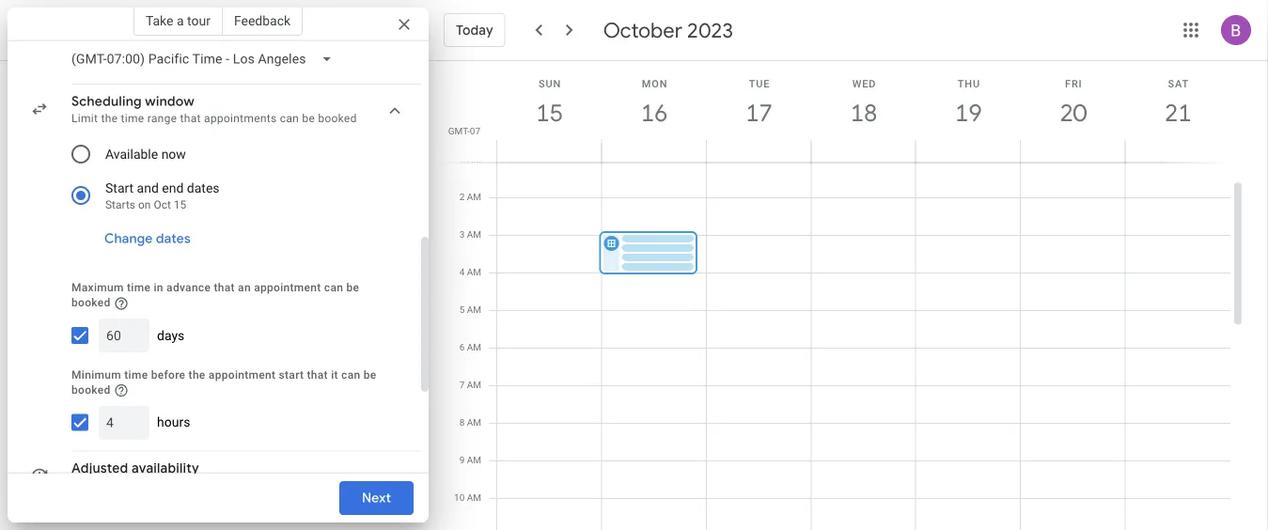 Task type: describe. For each thing, give the bounding box(es) containing it.
wednesday, october 18 element
[[842, 91, 885, 134]]

tue
[[749, 78, 770, 89]]

start and end dates starts on oct 15
[[105, 180, 220, 211]]

change dates
[[104, 230, 191, 247]]

appointment inside maximum time in advance that an appointment can be booked
[[254, 281, 321, 294]]

booked for time
[[71, 383, 111, 397]]

am for 8 am
[[467, 417, 481, 428]]

4
[[459, 266, 465, 278]]

change dates button
[[97, 216, 198, 261]]

scheduling window limit the time range that appointments can be booked
[[71, 93, 357, 125]]

booked for window
[[318, 112, 357, 125]]

10
[[454, 492, 465, 503]]

it
[[331, 368, 338, 381]]

am for 9 am
[[467, 454, 481, 466]]

2
[[459, 191, 465, 203]]

7 am
[[459, 379, 481, 391]]

20
[[1059, 97, 1086, 128]]

dates inside button
[[156, 230, 191, 247]]

saturday, october 21 element
[[1156, 91, 1200, 134]]

booked inside maximum time in advance that an appointment can be booked
[[71, 296, 111, 309]]

take a tour button
[[133, 6, 223, 36]]

am for 3 am
[[467, 229, 481, 240]]

an
[[238, 281, 251, 294]]

fri 20
[[1059, 78, 1086, 128]]

wed 18
[[849, 78, 876, 128]]

next
[[362, 490, 391, 507]]

available
[[105, 146, 158, 162]]

time inside scheduling window limit the time range that appointments can be booked
[[121, 112, 144, 125]]

before
[[151, 368, 185, 381]]

15 column header
[[496, 61, 602, 162]]

next button
[[339, 476, 414, 521]]

feedback
[[234, 13, 291, 28]]

sat 21
[[1163, 78, 1190, 128]]

feedback button
[[223, 6, 303, 36]]

adjusted
[[71, 460, 128, 477]]

am for 4 am
[[467, 266, 481, 278]]

option group containing available now
[[64, 133, 387, 216]]

21
[[1163, 97, 1190, 128]]

mon
[[642, 78, 668, 89]]

monday, october 16 element
[[633, 91, 676, 134]]

thursday, october 19 element
[[947, 91, 990, 134]]

am for 2 am
[[467, 191, 481, 203]]

15 inside start and end dates starts on oct 15
[[174, 198, 186, 211]]

sat
[[1168, 78, 1189, 89]]

and
[[137, 180, 159, 196]]

advance
[[166, 281, 211, 294]]

16 column header
[[601, 61, 707, 162]]

today
[[456, 22, 493, 39]]

8 am
[[459, 417, 481, 428]]

be inside maximum time in advance that an appointment can be booked
[[346, 281, 359, 294]]

maximum time in advance that an appointment can be booked
[[71, 281, 359, 309]]

october 2023
[[603, 17, 733, 43]]

tue 17
[[744, 78, 771, 128]]

sunday, october 15 element
[[528, 91, 571, 134]]

gmt-07
[[448, 125, 480, 136]]

19
[[954, 97, 981, 128]]

4 am
[[459, 266, 481, 278]]

the for time
[[189, 368, 205, 381]]

october
[[603, 17, 682, 43]]

can for window
[[280, 112, 299, 125]]

10 am
[[454, 492, 481, 503]]

on
[[138, 198, 151, 211]]

grid containing 15
[[436, 61, 1245, 530]]

change
[[104, 230, 153, 247]]

9 am
[[459, 454, 481, 466]]



Task type: locate. For each thing, give the bounding box(es) containing it.
0 vertical spatial appointment
[[254, 281, 321, 294]]

1 vertical spatial can
[[324, 281, 343, 294]]

start
[[105, 180, 134, 196]]

am right 1
[[467, 154, 481, 165]]

time inside minimum time before the appointment start that it can be booked
[[124, 368, 148, 381]]

1 vertical spatial 15
[[174, 198, 186, 211]]

1 am
[[459, 154, 481, 165]]

1 horizontal spatial be
[[346, 281, 359, 294]]

appointment inside minimum time before the appointment start that it can be booked
[[209, 368, 276, 381]]

that left it
[[307, 368, 328, 381]]

1 vertical spatial booked
[[71, 296, 111, 309]]

time left before
[[124, 368, 148, 381]]

the inside scheduling window limit the time range that appointments can be booked
[[101, 112, 118, 125]]

can inside maximum time in advance that an appointment can be booked
[[324, 281, 343, 294]]

1 horizontal spatial that
[[214, 281, 235, 294]]

gmt-
[[448, 125, 470, 136]]

10 am from the top
[[467, 492, 481, 503]]

0 vertical spatial can
[[280, 112, 299, 125]]

17 column header
[[706, 61, 811, 162]]

that for time
[[307, 368, 328, 381]]

hours
[[157, 415, 190, 430]]

time left range
[[121, 112, 144, 125]]

6 am from the top
[[467, 342, 481, 353]]

15 inside column header
[[535, 97, 562, 128]]

3
[[459, 229, 465, 240]]

availability
[[132, 460, 199, 477]]

15 right oct
[[174, 198, 186, 211]]

the
[[101, 112, 118, 125], [189, 368, 205, 381]]

wed
[[852, 78, 876, 89]]

start
[[279, 368, 304, 381]]

that down the window
[[180, 112, 201, 125]]

15 down sun
[[535, 97, 562, 128]]

that inside scheduling window limit the time range that appointments can be booked
[[180, 112, 201, 125]]

dates
[[187, 180, 220, 196], [156, 230, 191, 247]]

oct
[[154, 198, 171, 211]]

booked
[[318, 112, 357, 125], [71, 296, 111, 309], [71, 383, 111, 397]]

option group
[[64, 133, 387, 216]]

sun 15
[[535, 78, 562, 128]]

am for 7 am
[[467, 379, 481, 391]]

2 vertical spatial that
[[307, 368, 328, 381]]

0 vertical spatial 15
[[535, 97, 562, 128]]

that for window
[[180, 112, 201, 125]]

can inside minimum time before the appointment start that it can be booked
[[341, 368, 360, 381]]

0 vertical spatial that
[[180, 112, 201, 125]]

am for 6 am
[[467, 342, 481, 353]]

0 vertical spatial dates
[[187, 180, 220, 196]]

2 vertical spatial time
[[124, 368, 148, 381]]

am right 9
[[467, 454, 481, 466]]

1 horizontal spatial the
[[189, 368, 205, 381]]

2 am from the top
[[467, 191, 481, 203]]

3 am from the top
[[467, 229, 481, 240]]

dates down oct
[[156, 230, 191, 247]]

19 column header
[[915, 61, 1021, 162]]

am right 8
[[467, 417, 481, 428]]

starts
[[105, 198, 135, 211]]

None field
[[64, 42, 347, 76]]

0 vertical spatial be
[[302, 112, 315, 125]]

scheduling
[[71, 93, 142, 110]]

time inside maximum time in advance that an appointment can be booked
[[127, 281, 151, 294]]

1 vertical spatial appointment
[[209, 368, 276, 381]]

the down scheduling
[[101, 112, 118, 125]]

can up it
[[324, 281, 343, 294]]

0 horizontal spatial the
[[101, 112, 118, 125]]

maximum
[[71, 281, 124, 294]]

2 vertical spatial can
[[341, 368, 360, 381]]

7
[[459, 379, 465, 391]]

am right 7
[[467, 379, 481, 391]]

the inside minimum time before the appointment start that it can be booked
[[189, 368, 205, 381]]

that
[[180, 112, 201, 125], [214, 281, 235, 294], [307, 368, 328, 381]]

appointments
[[204, 112, 277, 125]]

grid
[[436, 61, 1245, 530]]

take
[[146, 13, 173, 28]]

in
[[154, 281, 163, 294]]

21 column header
[[1125, 61, 1230, 162]]

booked inside minimum time before the appointment start that it can be booked
[[71, 383, 111, 397]]

minimum
[[71, 368, 121, 381]]

end
[[162, 180, 184, 196]]

thu 19
[[954, 78, 981, 128]]

tuesday, october 17 element
[[737, 91, 781, 134]]

friday, october 20 element
[[1052, 91, 1095, 134]]

range
[[147, 112, 177, 125]]

mon 16
[[640, 78, 668, 128]]

time left in on the bottom of the page
[[127, 281, 151, 294]]

a
[[177, 13, 184, 28]]

2 vertical spatial booked
[[71, 383, 111, 397]]

time for minimum
[[124, 368, 148, 381]]

0 horizontal spatial be
[[302, 112, 315, 125]]

am right 5
[[467, 304, 481, 315]]

1 am from the top
[[467, 154, 481, 165]]

be for window
[[302, 112, 315, 125]]

can for time
[[341, 368, 360, 381]]

8
[[459, 417, 465, 428]]

am right 10
[[467, 492, 481, 503]]

be for time
[[364, 368, 376, 381]]

limit
[[71, 112, 98, 125]]

am for 5 am
[[467, 304, 481, 315]]

time
[[121, 112, 144, 125], [127, 281, 151, 294], [124, 368, 148, 381]]

that inside maximum time in advance that an appointment can be booked
[[214, 281, 235, 294]]

Maximum days in advance that an appointment can be booked number field
[[106, 318, 142, 352]]

today button
[[444, 8, 505, 53]]

appointment
[[254, 281, 321, 294], [209, 368, 276, 381]]

0 horizontal spatial 15
[[174, 198, 186, 211]]

0 horizontal spatial that
[[180, 112, 201, 125]]

2023
[[687, 17, 733, 43]]

6
[[459, 342, 465, 353]]

the right before
[[189, 368, 205, 381]]

be inside scheduling window limit the time range that appointments can be booked
[[302, 112, 315, 125]]

6 am
[[459, 342, 481, 353]]

fri
[[1065, 78, 1082, 89]]

can right the appointments
[[280, 112, 299, 125]]

tour
[[187, 13, 210, 28]]

available now
[[105, 146, 186, 162]]

7 am from the top
[[467, 379, 481, 391]]

5 am
[[459, 304, 481, 315]]

am right 2
[[467, 191, 481, 203]]

0 vertical spatial time
[[121, 112, 144, 125]]

dates inside start and end dates starts on oct 15
[[187, 180, 220, 196]]

am for 10 am
[[467, 492, 481, 503]]

can inside scheduling window limit the time range that appointments can be booked
[[280, 112, 299, 125]]

07
[[470, 125, 480, 136]]

sun
[[539, 78, 561, 89]]

can
[[280, 112, 299, 125], [324, 281, 343, 294], [341, 368, 360, 381]]

that inside minimum time before the appointment start that it can be booked
[[307, 368, 328, 381]]

adjusted availability
[[71, 460, 199, 477]]

18
[[849, 97, 876, 128]]

5
[[459, 304, 465, 315]]

am right '3'
[[467, 229, 481, 240]]

window
[[145, 93, 194, 110]]

am right 6
[[467, 342, 481, 353]]

appointment left start at the left bottom of the page
[[209, 368, 276, 381]]

be inside minimum time before the appointment start that it can be booked
[[364, 368, 376, 381]]

am for 1 am
[[467, 154, 481, 165]]

2 horizontal spatial be
[[364, 368, 376, 381]]

4 am from the top
[[467, 266, 481, 278]]

18 column header
[[811, 61, 916, 162]]

1 horizontal spatial 15
[[535, 97, 562, 128]]

15
[[535, 97, 562, 128], [174, 198, 186, 211]]

time for maximum
[[127, 281, 151, 294]]

days
[[157, 327, 184, 343]]

16
[[640, 97, 667, 128]]

minimum time before the appointment start that it can be booked
[[71, 368, 376, 397]]

the for window
[[101, 112, 118, 125]]

2 horizontal spatial that
[[307, 368, 328, 381]]

1 vertical spatial the
[[189, 368, 205, 381]]

am right 4
[[467, 266, 481, 278]]

1 vertical spatial that
[[214, 281, 235, 294]]

3 am
[[459, 229, 481, 240]]

0 vertical spatial the
[[101, 112, 118, 125]]

be
[[302, 112, 315, 125], [346, 281, 359, 294], [364, 368, 376, 381]]

dates right 'end'
[[187, 180, 220, 196]]

9 am from the top
[[467, 454, 481, 466]]

1
[[459, 154, 465, 165]]

17
[[744, 97, 771, 128]]

1 vertical spatial be
[[346, 281, 359, 294]]

Minimum amount of hours before the start of the appointment that it can be booked number field
[[106, 406, 142, 440]]

can right it
[[341, 368, 360, 381]]

5 am from the top
[[467, 304, 481, 315]]

2 am
[[459, 191, 481, 203]]

0 vertical spatial booked
[[318, 112, 357, 125]]

20 column header
[[1020, 61, 1126, 162]]

8 am from the top
[[467, 417, 481, 428]]

9
[[459, 454, 465, 466]]

1 vertical spatial time
[[127, 281, 151, 294]]

thu
[[958, 78, 980, 89]]

that left an at the bottom of the page
[[214, 281, 235, 294]]

take a tour
[[146, 13, 210, 28]]

now
[[161, 146, 186, 162]]

am
[[467, 154, 481, 165], [467, 191, 481, 203], [467, 229, 481, 240], [467, 266, 481, 278], [467, 304, 481, 315], [467, 342, 481, 353], [467, 379, 481, 391], [467, 417, 481, 428], [467, 454, 481, 466], [467, 492, 481, 503]]

2 vertical spatial be
[[364, 368, 376, 381]]

1 vertical spatial dates
[[156, 230, 191, 247]]

appointment right an at the bottom of the page
[[254, 281, 321, 294]]

booked inside scheduling window limit the time range that appointments can be booked
[[318, 112, 357, 125]]



Task type: vqa. For each thing, say whether or not it's contained in the screenshot.
Jones
no



